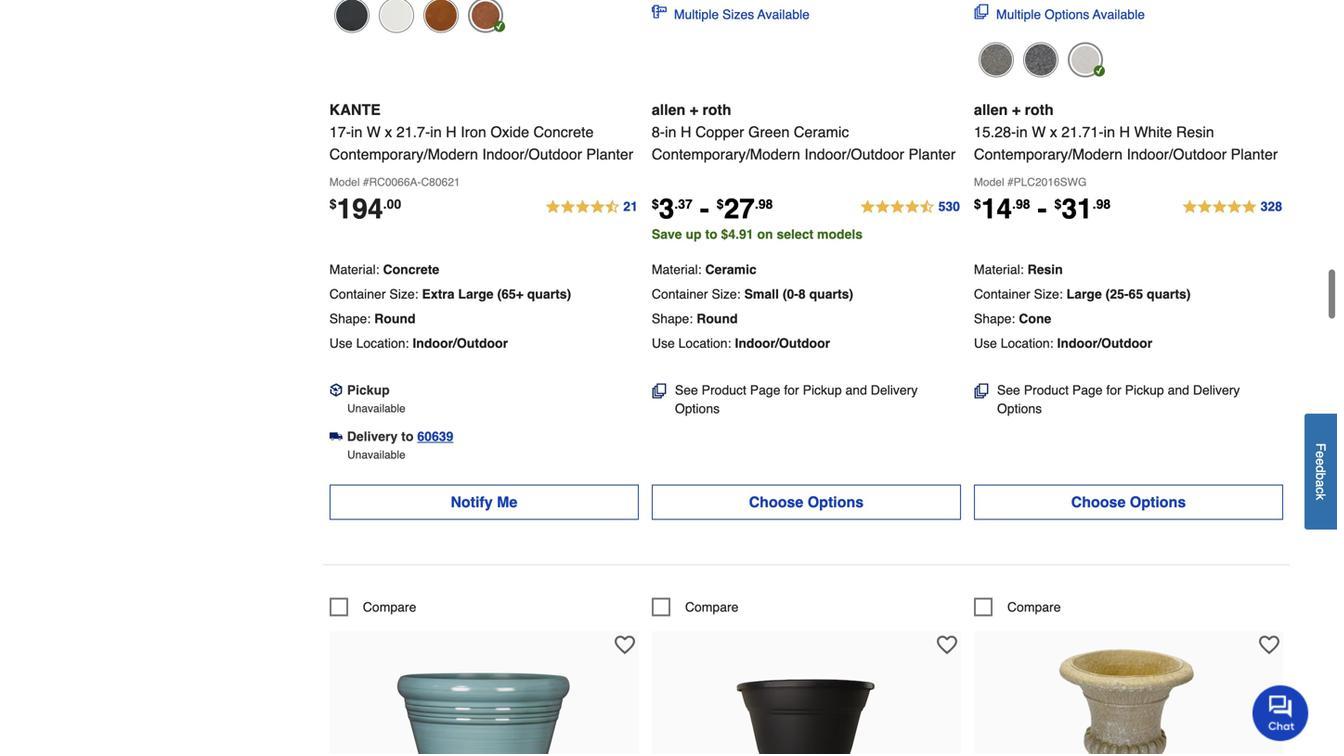 Task type: locate. For each thing, give the bounding box(es) containing it.
1 x from the left
[[385, 123, 392, 141]]

e up b
[[1313, 459, 1328, 466]]

2 container from the left
[[652, 287, 708, 302]]

0 horizontal spatial shape:
[[329, 311, 371, 326]]

copper
[[695, 123, 744, 141]]

3 material: from the left
[[974, 262, 1024, 277]]

0 horizontal spatial see product page for pickup and delivery options
[[675, 383, 918, 416]]

2 e from the top
[[1313, 459, 1328, 466]]

h
[[446, 123, 457, 141], [681, 123, 691, 141], [1119, 123, 1130, 141]]

shape: round for concrete
[[329, 311, 416, 326]]

use
[[329, 336, 353, 351], [652, 336, 675, 351], [974, 336, 997, 351]]

1 use location: indoor/outdoor from the left
[[329, 336, 508, 351]]

1 horizontal spatial concrete
[[533, 123, 594, 141]]

1 allen from the left
[[652, 101, 686, 118]]

shape: left cone
[[974, 311, 1015, 326]]

1 horizontal spatial model
[[974, 176, 1004, 189]]

quarts) right 65
[[1147, 287, 1191, 302]]

1 horizontal spatial compare
[[685, 600, 739, 615]]

options
[[1045, 7, 1089, 22], [675, 401, 720, 416], [997, 401, 1042, 416], [808, 494, 864, 511], [1130, 494, 1186, 511]]

heart outline image
[[937, 635, 957, 656], [1259, 635, 1279, 656]]

0 vertical spatial ceramic
[[794, 123, 849, 141]]

contemporary/modern
[[329, 146, 478, 163], [652, 146, 800, 163], [974, 146, 1123, 163]]

1 compare from the left
[[363, 600, 416, 615]]

4 $ from the left
[[974, 197, 981, 212]]

2 allen from the left
[[974, 101, 1008, 118]]

5 $ from the left
[[1054, 197, 1062, 212]]

1 horizontal spatial resin
[[1176, 123, 1214, 141]]

faux rusty metal image
[[423, 0, 459, 33]]

see
[[675, 383, 698, 398], [997, 383, 1020, 398]]

1 horizontal spatial material:
[[652, 262, 702, 277]]

3 use from the left
[[974, 336, 997, 351]]

1 $ from the left
[[329, 197, 337, 212]]

1 horizontal spatial multiple
[[996, 7, 1041, 22]]

1 horizontal spatial -
[[1038, 193, 1047, 225]]

0 horizontal spatial ceramic
[[705, 262, 757, 277]]

use location: indoor/outdoor
[[329, 336, 508, 351], [652, 336, 830, 351], [974, 336, 1153, 351]]

indoor/outdoor down container size: extra large (65+ quarts)
[[413, 336, 508, 351]]

0 horizontal spatial available
[[757, 7, 810, 22]]

1 in from the left
[[351, 123, 362, 141]]

use for container size: small (0-8 quarts)
[[652, 336, 675, 351]]

use location: indoor/outdoor down "extra"
[[329, 336, 508, 351]]

.98 for 27
[[755, 197, 773, 212]]

material: up shape: cone
[[974, 262, 1024, 277]]

large
[[458, 287, 494, 302], [1067, 287, 1102, 302]]

white
[[1134, 123, 1172, 141]]

multiple left sizes
[[674, 7, 719, 22]]

$3.37-$27.98 element
[[652, 193, 773, 225]]

# up 14
[[1007, 176, 1014, 189]]

2 horizontal spatial h
[[1119, 123, 1130, 141]]

compare
[[363, 600, 416, 615], [685, 600, 739, 615], [1007, 600, 1061, 615]]

2 horizontal spatial material:
[[974, 262, 1024, 277]]

$ right "21"
[[652, 197, 659, 212]]

choose options for 1st choose options link from the right
[[1071, 494, 1186, 511]]

0 horizontal spatial compare
[[363, 600, 416, 615]]

ceramic
[[794, 123, 849, 141], [705, 262, 757, 277]]

quarts) right (65+
[[527, 287, 571, 302]]

location: down material: concrete
[[356, 336, 409, 351]]

material:
[[329, 262, 379, 277], [652, 262, 702, 277], [974, 262, 1024, 277]]

0 horizontal spatial large
[[458, 287, 494, 302]]

2 choose from the left
[[1071, 494, 1126, 511]]

1 see product page for pickup and delivery options from the left
[[675, 383, 918, 416]]

choose options
[[749, 494, 864, 511], [1071, 494, 1186, 511]]

0 horizontal spatial allen
[[652, 101, 686, 118]]

roth inside allen + roth 15.28-in w x 21.71-in h white resin contemporary/modern indoor/outdoor planter
[[1025, 101, 1054, 118]]

1 w from the left
[[367, 123, 381, 141]]

1 horizontal spatial w
[[1032, 123, 1046, 141]]

use location: indoor/outdoor down container size: small (0-8 quarts)
[[652, 336, 830, 351]]

2 + from the left
[[1012, 101, 1021, 118]]

ceramic inside 'allen + roth 8-in h copper green ceramic contemporary/modern indoor/outdoor planter'
[[794, 123, 849, 141]]

2 unavailable from the top
[[347, 449, 406, 462]]

0 horizontal spatial heart outline image
[[937, 635, 957, 656]]

notify me button
[[329, 485, 639, 520]]

0 horizontal spatial location:
[[356, 336, 409, 351]]

1 e from the top
[[1313, 451, 1328, 459]]

2 horizontal spatial container
[[974, 287, 1030, 302]]

0 horizontal spatial choose options link
[[652, 485, 961, 520]]

0 horizontal spatial resin
[[1028, 262, 1063, 277]]

- right .37
[[700, 193, 709, 225]]

+ for h
[[690, 101, 698, 118]]

1 horizontal spatial size:
[[712, 287, 741, 302]]

compare for 5005534039 'element'
[[685, 600, 739, 615]]

60639 button
[[417, 427, 453, 446]]

large left (25-
[[1067, 287, 1102, 302]]

3 in from the left
[[665, 123, 676, 141]]

iron oxide image
[[468, 0, 503, 33]]

location: for large (25-65 quarts)
[[1001, 336, 1053, 351]]

container
[[329, 287, 386, 302], [652, 287, 708, 302], [974, 287, 1030, 302]]

$ inside "$ 194 .00"
[[329, 197, 337, 212]]

container size: extra large (65+ quarts)
[[329, 287, 571, 302]]

328 button
[[1182, 196, 1283, 219]]

2 horizontal spatial planter
[[1231, 146, 1278, 163]]

1 horizontal spatial use
[[652, 336, 675, 351]]

2 x from the left
[[1050, 123, 1057, 141]]

compare inside 5005534039 'element'
[[685, 600, 739, 615]]

1 horizontal spatial and
[[1168, 383, 1189, 398]]

container down material: ceramic at the top of page
[[652, 287, 708, 302]]

f
[[1313, 443, 1328, 451]]

large left (65+
[[458, 287, 494, 302]]

planter
[[586, 146, 633, 163], [909, 146, 956, 163], [1231, 146, 1278, 163]]

1 horizontal spatial h
[[681, 123, 691, 141]]

location: for small (0-8 quarts)
[[678, 336, 731, 351]]

allen up 15.28-
[[974, 101, 1008, 118]]

1 horizontal spatial quarts)
[[809, 287, 853, 302]]

planter up the 328
[[1231, 146, 1278, 163]]

+
[[690, 101, 698, 118], [1012, 101, 1021, 118]]

1 horizontal spatial choose
[[1071, 494, 1126, 511]]

2 horizontal spatial quarts)
[[1147, 287, 1191, 302]]

planter inside the kante 17-in w x 21.7-in h iron oxide concrete contemporary/modern indoor/outdoor planter
[[586, 146, 633, 163]]

in left white
[[1104, 123, 1115, 141]]

unavailable down delivery to 60639
[[347, 449, 406, 462]]

#
[[363, 176, 369, 189], [1007, 176, 1014, 189]]

1 quarts) from the left
[[527, 287, 571, 302]]

indoor/outdoor inside 'allen + roth 8-in h copper green ceramic contemporary/modern indoor/outdoor planter'
[[804, 146, 904, 163]]

4.5 stars image up models
[[859, 196, 961, 219]]

compare inside 1002707014 element
[[1007, 600, 1061, 615]]

use for container size: large (25-65 quarts)
[[974, 336, 997, 351]]

pickup
[[347, 383, 390, 398], [803, 383, 842, 398], [1125, 383, 1164, 398]]

multiple for multiple sizes available
[[674, 7, 719, 22]]

size: up cone
[[1034, 287, 1063, 302]]

-
[[700, 193, 709, 225], [1038, 193, 1047, 225]]

white image left faux rusty metal icon
[[379, 0, 414, 33]]

shape: down material: ceramic at the top of page
[[652, 311, 693, 326]]

indoor/outdoor inside allen + roth 15.28-in w x 21.71-in h white resin contemporary/modern indoor/outdoor planter
[[1127, 146, 1227, 163]]

material: for material: resin
[[974, 262, 1024, 277]]

resin inside allen + roth 15.28-in w x 21.71-in h white resin contemporary/modern indoor/outdoor planter
[[1176, 123, 1214, 141]]

shape: down material: concrete
[[329, 311, 371, 326]]

1 horizontal spatial x
[[1050, 123, 1057, 141]]

+ up 15.28-
[[1012, 101, 1021, 118]]

2 shape: round from the left
[[652, 311, 738, 326]]

pickup image
[[329, 384, 342, 397]]

material: down 194
[[329, 262, 379, 277]]

container down material: concrete
[[329, 287, 386, 302]]

shape:
[[329, 311, 371, 326], [652, 311, 693, 326], [974, 311, 1015, 326]]

+ for w
[[1012, 101, 1021, 118]]

2 compare from the left
[[685, 600, 739, 615]]

0 vertical spatial resin
[[1176, 123, 1214, 141]]

1 roth from the left
[[703, 101, 731, 118]]

shape: round
[[329, 311, 416, 326], [652, 311, 738, 326]]

in
[[351, 123, 362, 141], [430, 123, 442, 141], [665, 123, 676, 141], [1016, 123, 1028, 141], [1104, 123, 1115, 141]]

2 horizontal spatial compare
[[1007, 600, 1061, 615]]

2 w from the left
[[1032, 123, 1046, 141]]

round
[[374, 311, 416, 326], [697, 311, 738, 326]]

3 pickup from the left
[[1125, 383, 1164, 398]]

1 # from the left
[[363, 176, 369, 189]]

1 pickup from the left
[[347, 383, 390, 398]]

1 choose from the left
[[749, 494, 803, 511]]

+ up copper
[[690, 101, 698, 118]]

0 horizontal spatial h
[[446, 123, 457, 141]]

resin right white
[[1176, 123, 1214, 141]]

2 multiple from the left
[[996, 7, 1041, 22]]

1 horizontal spatial .98
[[1012, 197, 1030, 212]]

65
[[1129, 287, 1143, 302]]

3 compare from the left
[[1007, 600, 1061, 615]]

quarts) right 8
[[809, 287, 853, 302]]

1 horizontal spatial use location: indoor/outdoor
[[652, 336, 830, 351]]

# for kante 17-in w x 21.7-in h iron oxide concrete contemporary/modern indoor/outdoor planter
[[363, 176, 369, 189]]

31
[[1062, 193, 1093, 225]]

2 see product page for pickup and delivery options from the left
[[997, 383, 1240, 416]]

1 4.5 stars image from the left
[[544, 196, 639, 219]]

x left the 21.7-
[[385, 123, 392, 141]]

4.5 stars image for 3
[[859, 196, 961, 219]]

1 choose options link from the left
[[652, 485, 961, 520]]

a
[[1313, 480, 1328, 488]]

.98 inside $ 3 .37 - $ 27 .98
[[755, 197, 773, 212]]

style selections resin contemporary/modern indoor/outdoor planter image
[[382, 641, 586, 755]]

use up pickup 'image'
[[329, 336, 353, 351]]

4.5 stars image containing 530
[[859, 196, 961, 219]]

1 horizontal spatial page
[[1072, 383, 1103, 398]]

w down kante
[[367, 123, 381, 141]]

2 in from the left
[[430, 123, 442, 141]]

3 shape: from the left
[[974, 311, 1015, 326]]

white image right grey image
[[1068, 42, 1103, 77]]

$ left .00
[[329, 197, 337, 212]]

1 horizontal spatial delivery
[[871, 383, 918, 398]]

0 horizontal spatial choose options
[[749, 494, 864, 511]]

1 horizontal spatial product
[[1024, 383, 1069, 398]]

size: for large (25-65 quarts)
[[1034, 287, 1063, 302]]

1 size: from the left
[[389, 287, 418, 302]]

extra
[[422, 287, 455, 302]]

delivery
[[871, 383, 918, 398], [1193, 383, 1240, 398], [347, 429, 398, 444]]

allen
[[652, 101, 686, 118], [974, 101, 1008, 118]]

0 horizontal spatial .98
[[755, 197, 773, 212]]

indoor/outdoor down oxide
[[482, 146, 582, 163]]

1 horizontal spatial heart outline image
[[1259, 635, 1279, 656]]

roth
[[703, 101, 731, 118], [1025, 101, 1054, 118]]

1 horizontal spatial ceramic
[[794, 123, 849, 141]]

0 horizontal spatial w
[[367, 123, 381, 141]]

2 horizontal spatial use location: indoor/outdoor
[[974, 336, 1153, 351]]

model up 194
[[329, 176, 360, 189]]

style selections w plastic traditional indoor/outdoor planter image
[[704, 641, 909, 755]]

location:
[[356, 336, 409, 351], [678, 336, 731, 351], [1001, 336, 1053, 351]]

0 vertical spatial unavailable
[[347, 402, 406, 415]]

allen for 8-
[[652, 101, 686, 118]]

to left the 60639 "button"
[[401, 429, 414, 444]]

2 - from the left
[[1038, 193, 1047, 225]]

0 vertical spatial white image
[[379, 0, 414, 33]]

h right 8-
[[681, 123, 691, 141]]

1 horizontal spatial 4.5 stars image
[[859, 196, 961, 219]]

2 horizontal spatial shape:
[[974, 311, 1015, 326]]

2 available from the left
[[1093, 7, 1145, 22]]

and
[[845, 383, 867, 398], [1168, 383, 1189, 398]]

1 horizontal spatial +
[[1012, 101, 1021, 118]]

2 shape: from the left
[[652, 311, 693, 326]]

+ inside 'allen + roth 8-in h copper green ceramic contemporary/modern indoor/outdoor planter'
[[690, 101, 698, 118]]

0 horizontal spatial product
[[702, 383, 746, 398]]

quarts)
[[527, 287, 571, 302], [809, 287, 853, 302], [1147, 287, 1191, 302]]

e
[[1313, 451, 1328, 459], [1313, 459, 1328, 466]]

1 material: from the left
[[329, 262, 379, 277]]

2 round from the left
[[697, 311, 738, 326]]

ceramic right green
[[794, 123, 849, 141]]

x left 21.71-
[[1050, 123, 1057, 141]]

allen inside allen + roth 15.28-in w x 21.71-in h white resin contemporary/modern indoor/outdoor planter
[[974, 101, 1008, 118]]

60639
[[417, 429, 453, 444]]

1 vertical spatial concrete
[[383, 262, 439, 277]]

unavailable up delivery to 60639
[[347, 402, 406, 415]]

$ right 530
[[974, 197, 981, 212]]

1 for from the left
[[784, 383, 799, 398]]

1 product from the left
[[702, 383, 746, 398]]

2 horizontal spatial delivery
[[1193, 383, 1240, 398]]

530
[[938, 199, 960, 214]]

0 horizontal spatial planter
[[586, 146, 633, 163]]

2 # from the left
[[1007, 176, 1014, 189]]

2 roth from the left
[[1025, 101, 1054, 118]]

size: for extra large (65+ quarts)
[[389, 287, 418, 302]]

3 quarts) from the left
[[1147, 287, 1191, 302]]

3 planter from the left
[[1231, 146, 1278, 163]]

1 model from the left
[[329, 176, 360, 189]]

material: down save
[[652, 262, 702, 277]]

x
[[385, 123, 392, 141], [1050, 123, 1057, 141]]

2 quarts) from the left
[[809, 287, 853, 302]]

$ 194 .00
[[329, 193, 401, 225]]

h inside 'allen + roth 8-in h copper green ceramic contemporary/modern indoor/outdoor planter'
[[681, 123, 691, 141]]

$ up $4.91
[[717, 197, 724, 212]]

w left 21.71-
[[1032, 123, 1046, 141]]

quarts) for large (25-65 quarts)
[[1147, 287, 1191, 302]]

indoor/outdoor down (0-
[[735, 336, 830, 351]]

2 material: from the left
[[652, 262, 702, 277]]

planter up "21"
[[586, 146, 633, 163]]

0 horizontal spatial container
[[329, 287, 386, 302]]

2 location: from the left
[[678, 336, 731, 351]]

resin up container size: large (25-65 quarts) at the top right of the page
[[1028, 262, 1063, 277]]

d
[[1313, 466, 1328, 473]]

actual price $194.00 element
[[329, 193, 401, 225]]

+ inside allen + roth 15.28-in w x 21.71-in h white resin contemporary/modern indoor/outdoor planter
[[1012, 101, 1021, 118]]

use location: indoor/outdoor for large
[[974, 336, 1153, 351]]

location: down cone
[[1001, 336, 1053, 351]]

roth inside 'allen + roth 8-in h copper green ceramic contemporary/modern indoor/outdoor planter'
[[703, 101, 731, 118]]

5 stars image
[[1182, 196, 1283, 219]]

1 horizontal spatial #
[[1007, 176, 1014, 189]]

1 horizontal spatial location:
[[678, 336, 731, 351]]

h left white
[[1119, 123, 1130, 141]]

1 heart outline image from the left
[[937, 635, 957, 656]]

1 horizontal spatial pickup
[[803, 383, 842, 398]]

2 use location: indoor/outdoor from the left
[[652, 336, 830, 351]]

see product page for pickup and delivery options
[[675, 383, 918, 416], [997, 383, 1240, 416]]

indoor/outdoor up 530 button
[[804, 146, 904, 163]]

multiple sizes available link
[[652, 4, 810, 24]]

1 available from the left
[[757, 7, 810, 22]]

0 horizontal spatial -
[[700, 193, 709, 225]]

1 horizontal spatial see
[[997, 383, 1020, 398]]

2 horizontal spatial contemporary/modern
[[974, 146, 1123, 163]]

$
[[329, 197, 337, 212], [652, 197, 659, 212], [717, 197, 724, 212], [974, 197, 981, 212], [1054, 197, 1062, 212]]

contemporary/modern inside the kante 17-in w x 21.7-in h iron oxide concrete contemporary/modern indoor/outdoor planter
[[329, 146, 478, 163]]

location: for extra large (65+ quarts)
[[356, 336, 409, 351]]

choose
[[749, 494, 803, 511], [1071, 494, 1126, 511]]

round for small (0-8 quarts)
[[697, 311, 738, 326]]

2 large from the left
[[1067, 287, 1102, 302]]

model up 14
[[974, 176, 1004, 189]]

4.5 stars image containing 21
[[544, 196, 639, 219]]

w inside the kante 17-in w x 21.7-in h iron oxide concrete contemporary/modern indoor/outdoor planter
[[367, 123, 381, 141]]

planter inside 'allen + roth 8-in h copper green ceramic contemporary/modern indoor/outdoor planter'
[[909, 146, 956, 163]]

1 horizontal spatial available
[[1093, 7, 1145, 22]]

2 4.5 stars image from the left
[[859, 196, 961, 219]]

in up model # plc2016swg
[[1016, 123, 1028, 141]]

1 round from the left
[[374, 311, 416, 326]]

3 .98 from the left
[[1093, 197, 1111, 212]]

1 see from the left
[[675, 383, 698, 398]]

3 container from the left
[[974, 287, 1030, 302]]

# up "$ 194 .00"
[[363, 176, 369, 189]]

1 - from the left
[[700, 193, 709, 225]]

2 h from the left
[[681, 123, 691, 141]]

roth for copper
[[703, 101, 731, 118]]

1 horizontal spatial contemporary/modern
[[652, 146, 800, 163]]

3 contemporary/modern from the left
[[974, 146, 1123, 163]]

1 horizontal spatial container
[[652, 287, 708, 302]]

1 location: from the left
[[356, 336, 409, 351]]

save
[[652, 227, 682, 242]]

0 horizontal spatial quarts)
[[527, 287, 571, 302]]

use location: indoor/outdoor for extra
[[329, 336, 508, 351]]

2 $ from the left
[[652, 197, 659, 212]]

to right up
[[705, 227, 717, 242]]

2 contemporary/modern from the left
[[652, 146, 800, 163]]

0 horizontal spatial shape: round
[[329, 311, 416, 326]]

$ down plc2016swg at right top
[[1054, 197, 1062, 212]]

roth down grey image
[[1025, 101, 1054, 118]]

roth up copper
[[703, 101, 731, 118]]

for
[[784, 383, 799, 398], [1106, 383, 1122, 398]]

0 horizontal spatial material:
[[329, 262, 379, 277]]

530 button
[[859, 196, 961, 219]]

product
[[702, 383, 746, 398], [1024, 383, 1069, 398]]

available for multiple sizes available
[[757, 7, 810, 22]]

to
[[705, 227, 717, 242], [401, 429, 414, 444]]

choose options link
[[652, 485, 961, 520], [974, 485, 1283, 520]]

container up shape: cone
[[974, 287, 1030, 302]]

size: down material: concrete
[[389, 287, 418, 302]]

use down shape: cone
[[974, 336, 997, 351]]

shape: round down material: ceramic at the top of page
[[652, 311, 738, 326]]

location: down container size: small (0-8 quarts)
[[678, 336, 731, 351]]

h left iron
[[446, 123, 457, 141]]

4.5 stars image left 3
[[544, 196, 639, 219]]

delivery to 60639
[[347, 429, 453, 444]]

use down material: ceramic at the top of page
[[652, 336, 675, 351]]

1 vertical spatial unavailable
[[347, 449, 406, 462]]

0 horizontal spatial choose
[[749, 494, 803, 511]]

1 unavailable from the top
[[347, 402, 406, 415]]

(0-
[[783, 287, 799, 302]]

0 horizontal spatial +
[[690, 101, 698, 118]]

shape: round down material: concrete
[[329, 311, 416, 326]]

white image
[[379, 0, 414, 33], [1068, 42, 1103, 77]]

size:
[[389, 287, 418, 302], [712, 287, 741, 302], [1034, 287, 1063, 302]]

2 size: from the left
[[712, 287, 741, 302]]

0 horizontal spatial pickup
[[347, 383, 390, 398]]

(25-
[[1106, 287, 1129, 302]]

indoor/outdoor down (25-
[[1057, 336, 1153, 351]]

1 + from the left
[[690, 101, 698, 118]]

multiple
[[674, 7, 719, 22], [996, 7, 1041, 22]]

round down material: concrete
[[374, 311, 416, 326]]

allen inside 'allen + roth 8-in h copper green ceramic contemporary/modern indoor/outdoor planter'
[[652, 101, 686, 118]]

ceramic up container size: small (0-8 quarts)
[[705, 262, 757, 277]]

0 horizontal spatial see
[[675, 383, 698, 398]]

indoor/outdoor down white
[[1127, 146, 1227, 163]]

0 horizontal spatial 4.5 stars image
[[544, 196, 639, 219]]

0 horizontal spatial contemporary/modern
[[329, 146, 478, 163]]

1 horizontal spatial choose options link
[[974, 485, 1283, 520]]

3 size: from the left
[[1034, 287, 1063, 302]]

compare inside 1000370411 element
[[363, 600, 416, 615]]

concrete
[[533, 123, 594, 141], [383, 262, 439, 277]]

1 horizontal spatial roth
[[1025, 101, 1054, 118]]

round down container size: small (0-8 quarts)
[[697, 311, 738, 326]]

save up to $4.91 on select models
[[652, 227, 863, 242]]

4 in from the left
[[1016, 123, 1028, 141]]

0 horizontal spatial use
[[329, 336, 353, 351]]

shape: for container size: large (25-65 quarts)
[[974, 311, 1015, 326]]

1 container from the left
[[329, 287, 386, 302]]

3 location: from the left
[[1001, 336, 1053, 351]]

charcoal image
[[334, 0, 369, 33]]

use location: indoor/outdoor down cone
[[974, 336, 1153, 351]]

0 horizontal spatial model
[[329, 176, 360, 189]]

0 horizontal spatial multiple
[[674, 7, 719, 22]]

1 multiple from the left
[[674, 7, 719, 22]]

2 use from the left
[[652, 336, 675, 351]]

0 horizontal spatial use location: indoor/outdoor
[[329, 336, 508, 351]]

1 horizontal spatial large
[[1067, 287, 1102, 302]]

contemporary/modern down copper
[[652, 146, 800, 163]]

0 horizontal spatial and
[[845, 383, 867, 398]]

quarts) for extra large (65+ quarts)
[[527, 287, 571, 302]]

0 vertical spatial concrete
[[533, 123, 594, 141]]

4.5 stars image for 194
[[544, 196, 639, 219]]

0 horizontal spatial delivery
[[347, 429, 398, 444]]

b
[[1313, 473, 1328, 480]]

2 planter from the left
[[909, 146, 956, 163]]

1 use from the left
[[329, 336, 353, 351]]

chat invite button image
[[1253, 685, 1309, 742]]

unavailable for pickup 'image'
[[347, 402, 406, 415]]

3 use location: indoor/outdoor from the left
[[974, 336, 1153, 351]]

concrete up "extra"
[[383, 262, 439, 277]]

0 horizontal spatial roth
[[703, 101, 731, 118]]

in left copper
[[665, 123, 676, 141]]

1 vertical spatial resin
[[1028, 262, 1063, 277]]

1 horizontal spatial shape:
[[652, 311, 693, 326]]

indoor/outdoor
[[482, 146, 582, 163], [804, 146, 904, 163], [1127, 146, 1227, 163], [413, 336, 508, 351], [735, 336, 830, 351], [1057, 336, 1153, 351]]

on
[[757, 227, 773, 242]]

multiple up grey image
[[996, 7, 1041, 22]]

2 choose options from the left
[[1071, 494, 1186, 511]]

concrete right oxide
[[533, 123, 594, 141]]

2 model from the left
[[974, 176, 1004, 189]]

allen up 8-
[[652, 101, 686, 118]]

in left iron
[[430, 123, 442, 141]]

in down kante
[[351, 123, 362, 141]]

size: down material: ceramic at the top of page
[[712, 287, 741, 302]]

1 horizontal spatial see product page for pickup and delivery options
[[997, 383, 1240, 416]]

contemporary/modern up plc2016swg at right top
[[974, 146, 1123, 163]]

8
[[799, 287, 806, 302]]

3 h from the left
[[1119, 123, 1130, 141]]

1 h from the left
[[446, 123, 457, 141]]

1 page from the left
[[750, 383, 780, 398]]

1 horizontal spatial planter
[[909, 146, 956, 163]]

planter up 530
[[909, 146, 956, 163]]

1 horizontal spatial white image
[[1068, 42, 1103, 77]]

truck filled image
[[329, 430, 342, 443]]

e up d
[[1313, 451, 1328, 459]]

1 planter from the left
[[586, 146, 633, 163]]

0 horizontal spatial to
[[401, 429, 414, 444]]

shape: for container size: extra large (65+ quarts)
[[329, 311, 371, 326]]

contemporary/modern down the 21.7-
[[329, 146, 478, 163]]

0 horizontal spatial x
[[385, 123, 392, 141]]

1 contemporary/modern from the left
[[329, 146, 478, 163]]

2 for from the left
[[1106, 383, 1122, 398]]

3 $ from the left
[[717, 197, 724, 212]]

- down plc2016swg at right top
[[1038, 193, 1047, 225]]

2 horizontal spatial .98
[[1093, 197, 1111, 212]]

2 horizontal spatial use
[[974, 336, 997, 351]]

2 horizontal spatial pickup
[[1125, 383, 1164, 398]]

4.5 stars image
[[544, 196, 639, 219], [859, 196, 961, 219]]

0 horizontal spatial round
[[374, 311, 416, 326]]

1 shape: round from the left
[[329, 311, 416, 326]]



Task type: vqa. For each thing, say whether or not it's contained in the screenshot.
Hardware
no



Task type: describe. For each thing, give the bounding box(es) containing it.
2 and from the left
[[1168, 383, 1189, 398]]

21
[[623, 199, 638, 214]]

use for container size: extra large (65+ quarts)
[[329, 336, 353, 351]]

shape: cone
[[974, 311, 1051, 326]]

green
[[748, 123, 790, 141]]

0 horizontal spatial white image
[[379, 0, 414, 33]]

k
[[1313, 494, 1328, 501]]

1 horizontal spatial to
[[705, 227, 717, 242]]

1 vertical spatial ceramic
[[705, 262, 757, 277]]

.37
[[674, 197, 693, 212]]

x inside allen + roth 15.28-in w x 21.71-in h white resin contemporary/modern indoor/outdoor planter
[[1050, 123, 1057, 141]]

shape: for container size: small (0-8 quarts)
[[652, 311, 693, 326]]

model # plc2016swg
[[974, 176, 1087, 189]]

328
[[1261, 199, 1282, 214]]

round for extra large (65+ quarts)
[[374, 311, 416, 326]]

$ for 14
[[974, 197, 981, 212]]

container for container size: large (25-65 quarts)
[[974, 287, 1030, 302]]

material: resin
[[974, 262, 1063, 277]]

17-
[[329, 123, 351, 141]]

$ for 3
[[652, 197, 659, 212]]

grey image
[[1023, 42, 1058, 77]]

$ 3 .37 - $ 27 .98
[[652, 193, 773, 225]]

$14.98-$31.98 element
[[974, 193, 1111, 225]]

options inside multiple options available link
[[1045, 7, 1089, 22]]

roth for x
[[1025, 101, 1054, 118]]

select
[[777, 227, 814, 242]]

compare for 1002707014 element
[[1007, 600, 1061, 615]]

quarts) for small (0-8 quarts)
[[809, 287, 853, 302]]

$ for 194
[[329, 197, 337, 212]]

$4.91
[[721, 227, 754, 242]]

choose options for 2nd choose options link from the right
[[749, 494, 864, 511]]

oxide
[[490, 123, 529, 141]]

contemporary/modern inside 'allen + roth 8-in h copper green ceramic contemporary/modern indoor/outdoor planter'
[[652, 146, 800, 163]]

x inside the kante 17-in w x 21.7-in h iron oxide concrete contemporary/modern indoor/outdoor planter
[[385, 123, 392, 141]]

model for 15.28-in w x 21.71-in h white resin contemporary/modern indoor/outdoor planter
[[974, 176, 1004, 189]]

shape: round for ceramic
[[652, 311, 738, 326]]

cone
[[1019, 311, 1051, 326]]

21.71-
[[1062, 123, 1104, 141]]

21 button
[[544, 196, 639, 219]]

(65+
[[497, 287, 524, 302]]

rc0066a-
[[369, 176, 421, 189]]

f e e d b a c k button
[[1305, 414, 1337, 530]]

5 in from the left
[[1104, 123, 1115, 141]]

heart outline image
[[615, 635, 635, 656]]

allen + roth 8-in h copper green ceramic contemporary/modern indoor/outdoor planter
[[652, 101, 956, 163]]

f e e d b a c k
[[1313, 443, 1328, 501]]

multiple sizes available
[[674, 7, 810, 22]]

container size: large (25-65 quarts)
[[974, 287, 1191, 302]]

8-
[[652, 123, 665, 141]]

w inside allen + roth 15.28-in w x 21.71-in h white resin contemporary/modern indoor/outdoor planter
[[1032, 123, 1046, 141]]

notify
[[451, 494, 493, 511]]

material: for material: concrete
[[329, 262, 379, 277]]

model for 17-in w x 21.7-in h iron oxide concrete contemporary/modern indoor/outdoor planter
[[329, 176, 360, 189]]

allen for 15.28-
[[974, 101, 1008, 118]]

2 heart outline image from the left
[[1259, 635, 1279, 656]]

21.7-
[[396, 123, 430, 141]]

1002707014 element
[[974, 598, 1061, 617]]

- for 31
[[1038, 193, 1047, 225]]

2 choose options link from the left
[[974, 485, 1283, 520]]

h inside allen + roth 15.28-in w x 21.71-in h white resin contemporary/modern indoor/outdoor planter
[[1119, 123, 1130, 141]]

15.28-
[[974, 123, 1016, 141]]

0 horizontal spatial concrete
[[383, 262, 439, 277]]

unavailable for truck filled image
[[347, 449, 406, 462]]

container size: small (0-8 quarts)
[[652, 287, 853, 302]]

3
[[659, 193, 674, 225]]

194
[[337, 193, 383, 225]]

multiple options available
[[996, 7, 1145, 22]]

sizes
[[722, 7, 754, 22]]

me
[[497, 494, 518, 511]]

undefined 21-in w x 28-in h desert sand concrete outdoor planter image
[[1026, 641, 1231, 755]]

contemporary/modern inside allen + roth 15.28-in w x 21.71-in h white resin contemporary/modern indoor/outdoor planter
[[974, 146, 1123, 163]]

container for container size: small (0-8 quarts)
[[652, 287, 708, 302]]

2 pickup from the left
[[803, 383, 842, 398]]

c
[[1313, 488, 1328, 494]]

planter inside allen + roth 15.28-in w x 21.71-in h white resin contemporary/modern indoor/outdoor planter
[[1231, 146, 1278, 163]]

2 product from the left
[[1024, 383, 1069, 398]]

compare for 1000370411 element
[[363, 600, 416, 615]]

models
[[817, 227, 863, 242]]

use location: indoor/outdoor for small
[[652, 336, 830, 351]]

choose for 1st choose options link from the right
[[1071, 494, 1126, 511]]

1 large from the left
[[458, 287, 494, 302]]

1 vertical spatial white image
[[1068, 42, 1103, 77]]

material: concrete
[[329, 262, 439, 277]]

27
[[724, 193, 755, 225]]

multiple for multiple options available
[[996, 7, 1041, 22]]

5005534039 element
[[652, 598, 739, 617]]

1000370411 element
[[329, 598, 416, 617]]

2 .98 from the left
[[1012, 197, 1030, 212]]

size: for small (0-8 quarts)
[[712, 287, 741, 302]]

- for 27
[[700, 193, 709, 225]]

kante
[[329, 101, 381, 118]]

.00
[[383, 197, 401, 212]]

kante 17-in w x 21.7-in h iron oxide concrete contemporary/modern indoor/outdoor planter
[[329, 101, 633, 163]]

c80621
[[421, 176, 460, 189]]

black image
[[979, 42, 1014, 77]]

notify me
[[451, 494, 518, 511]]

choose for 2nd choose options link from the right
[[749, 494, 803, 511]]

14
[[981, 193, 1012, 225]]

2 see from the left
[[997, 383, 1020, 398]]

material: for material: ceramic
[[652, 262, 702, 277]]

available for multiple options available
[[1093, 7, 1145, 22]]

plc2016swg
[[1014, 176, 1087, 189]]

small
[[744, 287, 779, 302]]

indoor/outdoor inside the kante 17-in w x 21.7-in h iron oxide concrete contemporary/modern indoor/outdoor planter
[[482, 146, 582, 163]]

up
[[686, 227, 702, 242]]

2 page from the left
[[1072, 383, 1103, 398]]

allen + roth 15.28-in w x 21.71-in h white resin contemporary/modern indoor/outdoor planter
[[974, 101, 1278, 163]]

# for allen + roth 15.28-in w x 21.71-in h white resin contemporary/modern indoor/outdoor planter
[[1007, 176, 1014, 189]]

$ 14 .98 - $ 31 .98
[[974, 193, 1111, 225]]

model # rc0066a-c80621
[[329, 176, 460, 189]]

concrete inside the kante 17-in w x 21.7-in h iron oxide concrete contemporary/modern indoor/outdoor planter
[[533, 123, 594, 141]]

h inside the kante 17-in w x 21.7-in h iron oxide concrete contemporary/modern indoor/outdoor planter
[[446, 123, 457, 141]]

material: ceramic
[[652, 262, 757, 277]]

iron
[[461, 123, 486, 141]]

container for container size: extra large (65+ quarts)
[[329, 287, 386, 302]]

in inside 'allen + roth 8-in h copper green ceramic contemporary/modern indoor/outdoor planter'
[[665, 123, 676, 141]]

.98 for 31
[[1093, 197, 1111, 212]]

1 and from the left
[[845, 383, 867, 398]]

multiple options available link
[[974, 4, 1145, 24]]



